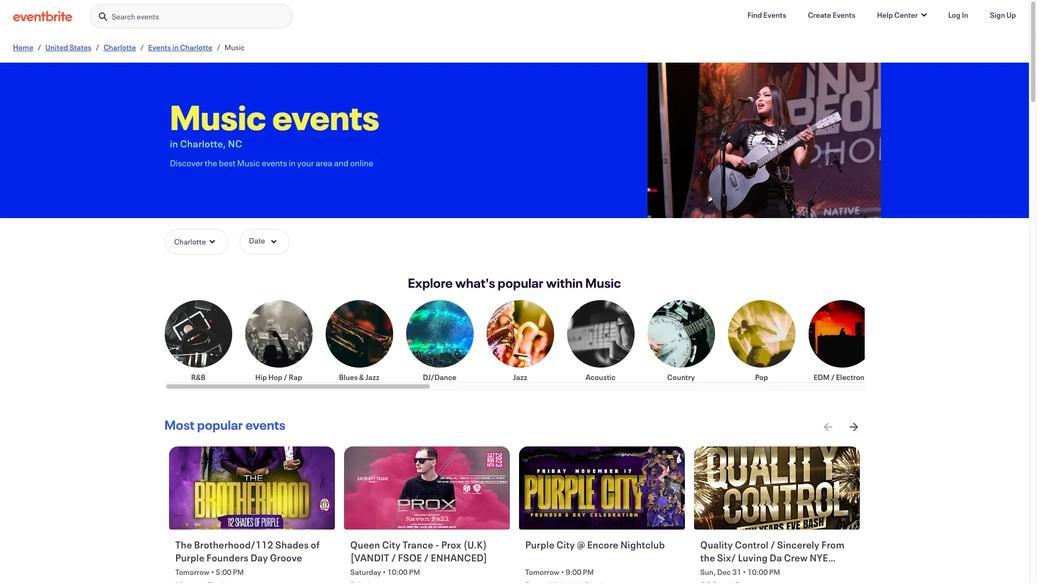 Task type: describe. For each thing, give the bounding box(es) containing it.
1 horizontal spatial purple
[[526, 539, 555, 552]]

/ inside quality control / sincerely from the six/ luving da crew  nye celebration
[[771, 539, 776, 552]]

dj/dance link
[[406, 300, 474, 383]]

0 horizontal spatial events
[[148, 42, 171, 52]]

• inside the brotherhood/112 shades of purple  founders day groove tomorrow • 5:00 pm
[[211, 568, 214, 578]]

city for queen
[[382, 539, 401, 552]]

founders
[[207, 552, 249, 565]]

edm / electronic link
[[809, 300, 876, 383]]

/ right the edm
[[831, 372, 835, 383]]

[object object] image
[[648, 63, 881, 218]]

most popular events
[[165, 417, 286, 434]]

six/
[[717, 552, 736, 565]]

[vandit
[[350, 552, 390, 565]]

help
[[877, 10, 893, 20]]

events inside button
[[137, 11, 159, 22]]

log in link
[[940, 4, 977, 26]]

best
[[219, 157, 236, 169]]

from
[[822, 539, 845, 552]]

within
[[546, 275, 583, 292]]

the brotherhood/112 shades of purple  founders day groove primary image image
[[169, 447, 335, 530]]

/ left rap
[[284, 372, 287, 383]]

charlotte button
[[165, 229, 229, 255]]

&
[[359, 372, 364, 383]]

search events button
[[90, 4, 293, 29]]

3 • from the left
[[561, 568, 564, 578]]

purple city @ encore nightclub primary image image
[[519, 447, 685, 530]]

home
[[13, 42, 33, 52]]

the
[[175, 539, 192, 552]]

0 horizontal spatial popular
[[197, 417, 243, 434]]

events left your
[[262, 157, 287, 169]]

the inside quality control / sincerely from the six/ luving da crew  nye celebration
[[701, 552, 716, 565]]

charlotte,
[[180, 137, 226, 150]]

2 jazz from the left
[[513, 372, 527, 383]]

2 tomorrow from the left
[[526, 568, 560, 578]]

quality
[[701, 539, 733, 552]]

hip hop / rap
[[255, 372, 302, 383]]

events inside music events in charlotte, nc
[[272, 94, 380, 139]]

hip hop / rap link
[[245, 300, 313, 383]]

in
[[962, 10, 969, 20]]

charlotte inside button
[[174, 237, 206, 247]]

0 vertical spatial in
[[172, 42, 179, 52]]

electronic
[[836, 372, 871, 383]]

arrow left chunky_svg image
[[822, 421, 835, 434]]

prox
[[441, 539, 462, 552]]

most popular events link
[[165, 417, 286, 434]]

r&b
[[191, 372, 205, 383]]

and
[[334, 157, 349, 169]]

tomorrow inside the brotherhood/112 shades of purple  founders day groove tomorrow • 5:00 pm
[[175, 568, 210, 578]]

sign up
[[990, 10, 1016, 20]]

(u.k)
[[464, 539, 487, 552]]

fsoe
[[398, 552, 422, 565]]

crew
[[784, 552, 808, 565]]

4 pm from the left
[[770, 568, 781, 578]]

-
[[436, 539, 440, 552]]

purple inside the brotherhood/112 shades of purple  founders day groove tomorrow • 5:00 pm
[[175, 552, 205, 565]]

nightclub
[[621, 539, 665, 552]]

encore
[[587, 539, 619, 552]]

pm inside the queen city trance - prox (u.k) [vandit / fsoe / enhanced] saturday • 10:00 pm
[[409, 568, 420, 578]]

the brotherhood/112 shades of purple  founders day groove link
[[175, 539, 331, 565]]

in inside music events in charlotte, nc
[[170, 137, 178, 150]]

dj/dance
[[423, 372, 457, 383]]

home / united states / charlotte / events in charlotte / music
[[13, 42, 245, 52]]

4 • from the left
[[743, 568, 746, 578]]

/ right charlotte link
[[140, 42, 144, 52]]

2 vertical spatial in
[[289, 157, 296, 169]]

edm
[[814, 372, 830, 383]]

pop link
[[728, 300, 796, 383]]

sun, dec 31 •  10:00 pm
[[701, 568, 781, 578]]

create events link
[[800, 4, 864, 26]]

blues & jazz link
[[326, 300, 393, 383]]

3 pm from the left
[[583, 568, 594, 578]]

find
[[748, 10, 762, 20]]

search
[[112, 11, 135, 22]]

queen city trance - prox (u.k) [vandit / fsoe / enhanced] saturday • 10:00 pm
[[350, 539, 488, 578]]

acoustic link
[[567, 300, 635, 383]]

sun,
[[701, 568, 716, 578]]

united states link
[[45, 42, 91, 52]]

pop
[[755, 372, 768, 383]]

create events
[[808, 10, 856, 20]]

blues & jazz
[[339, 372, 380, 383]]

queen
[[350, 539, 380, 552]]

• inside the queen city trance - prox (u.k) [vandit / fsoe / enhanced] saturday • 10:00 pm
[[383, 568, 386, 578]]

events down hip
[[246, 417, 286, 434]]

31
[[733, 568, 742, 578]]

tomorrow • 9:00 pm
[[526, 568, 594, 578]]

nye
[[810, 552, 829, 565]]

up
[[1007, 10, 1016, 20]]

charlotte link
[[104, 42, 136, 52]]

celebration
[[701, 565, 754, 578]]

dec
[[718, 568, 731, 578]]

/ right states on the left top of page
[[96, 42, 99, 52]]

most
[[165, 417, 195, 434]]



Task type: locate. For each thing, give the bounding box(es) containing it.
music right best
[[237, 157, 260, 169]]

/
[[38, 42, 41, 52], [96, 42, 99, 52], [140, 42, 144, 52], [217, 42, 220, 52], [284, 372, 287, 383], [831, 372, 835, 383], [771, 539, 776, 552], [391, 552, 396, 565], [424, 552, 429, 565]]

enhanced]
[[431, 552, 488, 565]]

united
[[45, 42, 68, 52]]

hop
[[268, 372, 282, 383]]

home link
[[13, 42, 33, 52]]

events in charlotte link
[[148, 42, 213, 52]]

blues
[[339, 372, 358, 383]]

city for purple
[[557, 539, 575, 552]]

groove
[[270, 552, 302, 565]]

create
[[808, 10, 832, 20]]

•
[[211, 568, 214, 578], [383, 568, 386, 578], [561, 568, 564, 578], [743, 568, 746, 578]]

in left your
[[289, 157, 296, 169]]

• left 9:00
[[561, 568, 564, 578]]

charlotte
[[104, 42, 136, 52], [180, 42, 213, 52], [174, 237, 206, 247]]

what's
[[456, 275, 496, 292]]

/ right events in charlotte 'link'
[[217, 42, 220, 52]]

0 vertical spatial popular
[[498, 275, 544, 292]]

purple left founders at the left bottom
[[175, 552, 205, 565]]

• left 5:00
[[211, 568, 214, 578]]

sign up link
[[982, 4, 1025, 26]]

1 vertical spatial in
[[170, 137, 178, 150]]

1 10:00 from the left
[[387, 568, 408, 578]]

1 horizontal spatial city
[[557, 539, 575, 552]]

0 horizontal spatial city
[[382, 539, 401, 552]]

• right 31
[[743, 568, 746, 578]]

10:00 inside the queen city trance - prox (u.k) [vandit / fsoe / enhanced] saturday • 10:00 pm
[[387, 568, 408, 578]]

saturday
[[350, 568, 381, 578]]

events right search
[[137, 11, 159, 22]]

events
[[764, 10, 787, 20], [833, 10, 856, 20], [148, 42, 171, 52]]

eventbrite image
[[13, 11, 72, 22]]

music inside music events in charlotte, nc
[[170, 94, 266, 139]]

/ right control
[[771, 539, 776, 552]]

sign
[[990, 10, 1006, 20]]

1 vertical spatial popular
[[197, 417, 243, 434]]

events down search events
[[148, 42, 171, 52]]

quality control / sincerely from the six/ luving da crew  nye celebration
[[701, 539, 845, 578]]

discover
[[170, 157, 203, 169]]

@
[[577, 539, 585, 552]]

queen city trance - prox (u.k) [vandit / fsoe / enhanced] link
[[350, 539, 506, 565]]

0 horizontal spatial the
[[205, 157, 217, 169]]

da
[[770, 552, 782, 565]]

brotherhood/112
[[194, 539, 274, 552]]

/ right the fsoe
[[424, 552, 429, 565]]

the left best
[[205, 157, 217, 169]]

control
[[735, 539, 769, 552]]

purple up tomorrow • 9:00 pm
[[526, 539, 555, 552]]

explore
[[408, 275, 453, 292]]

jazz
[[366, 372, 380, 383], [513, 372, 527, 383]]

of
[[311, 539, 320, 552]]

find events
[[748, 10, 787, 20]]

music up best
[[170, 94, 266, 139]]

country
[[668, 372, 695, 383]]

trance
[[403, 539, 434, 552]]

0 vertical spatial the
[[205, 157, 217, 169]]

1 tomorrow from the left
[[175, 568, 210, 578]]

center
[[895, 10, 918, 20]]

events right the find
[[764, 10, 787, 20]]

shades
[[275, 539, 309, 552]]

1 horizontal spatial jazz
[[513, 372, 527, 383]]

0 horizontal spatial purple
[[175, 552, 205, 565]]

1 horizontal spatial the
[[701, 552, 716, 565]]

10:00 down the fsoe
[[387, 568, 408, 578]]

2 horizontal spatial events
[[833, 10, 856, 20]]

/ left the fsoe
[[391, 552, 396, 565]]

queen city trance - prox (u.k)  [vandit / fsoe / enhanced] primary image image
[[344, 447, 510, 530]]

music
[[225, 42, 245, 52], [170, 94, 266, 139], [237, 157, 260, 169], [586, 275, 621, 292]]

tomorrow down the
[[175, 568, 210, 578]]

2 • from the left
[[383, 568, 386, 578]]

purple city @ encore nightclub link
[[526, 539, 681, 565]]

rap
[[289, 372, 302, 383]]

pm right 9:00
[[583, 568, 594, 578]]

discover the best music events in your area and online
[[170, 157, 373, 169]]

search events
[[112, 11, 159, 22]]

events right create
[[833, 10, 856, 20]]

pm inside the brotherhood/112 shades of purple  founders day groove tomorrow • 5:00 pm
[[233, 568, 244, 578]]

help center
[[877, 10, 918, 20]]

sincerely
[[777, 539, 820, 552]]

acoustic
[[586, 372, 616, 383]]

1 city from the left
[[382, 539, 401, 552]]

1 pm from the left
[[233, 568, 244, 578]]

2 pm from the left
[[409, 568, 420, 578]]

quality control / sincerely from the six/ luving da crew  nye celebration primary image image
[[694, 447, 860, 530]]

tomorrow
[[175, 568, 210, 578], [526, 568, 560, 578]]

luving
[[738, 552, 768, 565]]

/ right home
[[38, 42, 41, 52]]

1 • from the left
[[211, 568, 214, 578]]

1 horizontal spatial popular
[[498, 275, 544, 292]]

city inside the queen city trance - prox (u.k) [vandit / fsoe / enhanced] saturday • 10:00 pm
[[382, 539, 401, 552]]

date
[[249, 236, 265, 246]]

events for create events
[[833, 10, 856, 20]]

1 vertical spatial the
[[701, 552, 716, 565]]

events for find events
[[764, 10, 787, 20]]

2 10:00 from the left
[[748, 568, 768, 578]]

day
[[251, 552, 268, 565]]

states
[[69, 42, 91, 52]]

popular
[[498, 275, 544, 292], [197, 417, 243, 434]]

the brotherhood/112 shades of purple  founders day groove tomorrow • 5:00 pm
[[175, 539, 320, 578]]

hip
[[255, 372, 267, 383]]

the up sun,
[[701, 552, 716, 565]]

r&b link
[[165, 300, 232, 383]]

jazz inside "link"
[[366, 372, 380, 383]]

10:00
[[387, 568, 408, 578], [748, 568, 768, 578]]

in down the search events button
[[172, 42, 179, 52]]

city left '@'
[[557, 539, 575, 552]]

purple
[[526, 539, 555, 552], [175, 552, 205, 565]]

10:00 down luving
[[748, 568, 768, 578]]

in up discover on the top of the page
[[170, 137, 178, 150]]

music down the search events button
[[225, 42, 245, 52]]

pm
[[233, 568, 244, 578], [409, 568, 420, 578], [583, 568, 594, 578], [770, 568, 781, 578]]

popular right the most
[[197, 417, 243, 434]]

2 city from the left
[[557, 539, 575, 552]]

area
[[316, 157, 333, 169]]

0 horizontal spatial jazz
[[366, 372, 380, 383]]

city right queen
[[382, 539, 401, 552]]

1 horizontal spatial tomorrow
[[526, 568, 560, 578]]

pm right 5:00
[[233, 568, 244, 578]]

events up area
[[272, 94, 380, 139]]

pm down the fsoe
[[409, 568, 420, 578]]

9:00
[[566, 568, 582, 578]]

find events link
[[739, 4, 795, 26]]

1 jazz from the left
[[366, 372, 380, 383]]

0 horizontal spatial 10:00
[[387, 568, 408, 578]]

• right saturday
[[383, 568, 386, 578]]

popular left "within"
[[498, 275, 544, 292]]

tomorrow left 9:00
[[526, 568, 560, 578]]

0 horizontal spatial tomorrow
[[175, 568, 210, 578]]

purple city @ encore nightclub
[[526, 539, 665, 552]]

in
[[172, 42, 179, 52], [170, 137, 178, 150], [289, 157, 296, 169]]

events
[[137, 11, 159, 22], [272, 94, 380, 139], [262, 157, 287, 169], [246, 417, 286, 434]]

date button
[[239, 229, 290, 255]]

1 horizontal spatial events
[[764, 10, 787, 20]]

1 horizontal spatial 10:00
[[748, 568, 768, 578]]

music right "within"
[[586, 275, 621, 292]]

arrow right chunky_svg image
[[848, 421, 861, 434]]

pm down da
[[770, 568, 781, 578]]

log in
[[949, 10, 969, 20]]

music events in charlotte, nc
[[170, 94, 380, 150]]

nc
[[228, 137, 242, 150]]

jazz link
[[487, 300, 554, 383]]

5:00
[[216, 568, 232, 578]]

quality control / sincerely from the six/ luving da crew  nye celebration link
[[701, 539, 856, 578]]

your
[[297, 157, 314, 169]]

explore what's popular within music
[[408, 275, 621, 292]]



Task type: vqa. For each thing, say whether or not it's contained in the screenshot.
Shop
no



